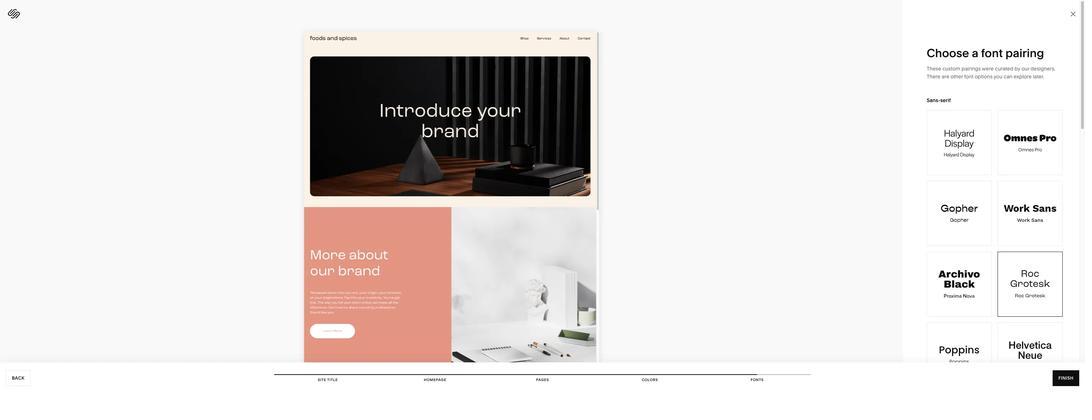 Task type: describe. For each thing, give the bounding box(es) containing it.
back button
[[6, 371, 31, 387]]

finish button
[[1053, 371, 1080, 387]]

custom
[[943, 66, 961, 72]]

homepage
[[424, 378, 447, 382]]

1 vertical spatial omnes
[[1019, 146, 1035, 153]]

black
[[944, 279, 975, 290]]

designers.
[[1031, 66, 1056, 72]]

can
[[1004, 73, 1013, 80]]

gopher gopher
[[941, 202, 978, 224]]

0 vertical spatial gopher
[[941, 202, 978, 215]]

choose
[[927, 46, 970, 60]]

there
[[927, 73, 941, 80]]

Helvetica Neue checkbox
[[999, 323, 1063, 388]]

fonts
[[751, 378, 764, 382]]

later.
[[1033, 73, 1045, 80]]

none checkbox containing omnes pro
[[999, 111, 1063, 175]]

omnes pro omnes pro
[[1004, 131, 1057, 153]]

1 vertical spatial sans
[[1032, 218, 1044, 223]]

poppins inside poppins poppins
[[950, 359, 970, 366]]

back
[[12, 376, 25, 381]]

0 vertical spatial omnes
[[1004, 131, 1038, 145]]

1 vertical spatial work
[[1018, 218, 1030, 223]]

1 vertical spatial pro
[[1035, 146, 1043, 153]]

1 vertical spatial roc
[[1016, 293, 1025, 300]]

our
[[1022, 66, 1030, 72]]

archivo black proxima nova
[[939, 269, 981, 300]]

neue
[[1019, 350, 1043, 362]]

0 vertical spatial roc
[[1022, 268, 1040, 282]]

roc grotesk roc grotesk
[[1011, 268, 1051, 300]]

sans-serif
[[927, 97, 951, 104]]

pages
[[536, 378, 549, 382]]

0 vertical spatial grotesk
[[1011, 278, 1051, 292]]

1 vertical spatial halyard
[[945, 151, 960, 158]]

site title
[[318, 378, 338, 382]]

you
[[994, 73, 1003, 80]]



Task type: locate. For each thing, give the bounding box(es) containing it.
a
[[972, 46, 979, 60]]

halyard
[[945, 126, 975, 140], [945, 151, 960, 158]]

archivo
[[939, 269, 981, 280]]

these custom pairings were curated by our designers. there are other font options you can explore later.
[[927, 66, 1056, 80]]

omnes
[[1004, 131, 1038, 145], [1019, 146, 1035, 153]]

site
[[318, 378, 326, 382]]

finish
[[1059, 376, 1074, 381]]

0 vertical spatial halyard
[[945, 126, 975, 140]]

grotesk
[[1011, 278, 1051, 292], [1026, 293, 1046, 300]]

1 horizontal spatial font
[[982, 46, 1003, 60]]

1 vertical spatial poppins
[[950, 359, 970, 366]]

font inside these custom pairings were curated by our designers. there are other font options you can explore later.
[[965, 73, 974, 80]]

work sans work sans
[[1004, 203, 1057, 223]]

None checkbox
[[999, 111, 1063, 175]]

0 vertical spatial pro
[[1040, 131, 1057, 145]]

0 vertical spatial work
[[1004, 203, 1030, 215]]

font up were
[[982, 46, 1003, 60]]

1 vertical spatial grotesk
[[1026, 293, 1046, 300]]

display
[[945, 136, 974, 150], [961, 151, 975, 158]]

helvetica neue button
[[998, 323, 1063, 388]]

options
[[975, 73, 993, 80]]

curated
[[996, 66, 1014, 72]]

helvetica
[[1009, 340, 1052, 351]]

0 vertical spatial poppins
[[940, 344, 980, 358]]

sans-
[[927, 97, 941, 104]]

explore
[[1014, 73, 1032, 80]]

1 vertical spatial font
[[965, 73, 974, 80]]

0 horizontal spatial font
[[965, 73, 974, 80]]

serif
[[941, 97, 951, 104]]

title
[[327, 378, 338, 382]]

other
[[951, 73, 964, 80]]

colors
[[642, 378, 658, 382]]

choose a font pairing
[[927, 46, 1045, 60]]

poppins
[[940, 344, 980, 358], [950, 359, 970, 366]]

1 vertical spatial gopher
[[951, 218, 969, 224]]

0 vertical spatial display
[[945, 136, 974, 150]]

font down pairings at the right of the page
[[965, 73, 974, 80]]

pairing
[[1006, 46, 1045, 60]]

0 vertical spatial sans
[[1033, 203, 1057, 215]]

proxima
[[944, 293, 962, 300]]

grotesk inside roc grotesk roc grotesk
[[1026, 293, 1046, 300]]

poppins poppins
[[940, 344, 980, 366]]

pairings
[[962, 66, 981, 72]]

are
[[942, 73, 950, 80]]

font
[[982, 46, 1003, 60], [965, 73, 974, 80]]

nova
[[964, 293, 975, 300]]

gopher
[[941, 202, 978, 215], [951, 218, 969, 224]]

were
[[983, 66, 994, 72]]

helvetica neue
[[1009, 340, 1052, 362]]

these
[[927, 66, 942, 72]]

work
[[1004, 203, 1030, 215], [1018, 218, 1030, 223]]

by
[[1015, 66, 1021, 72]]

gopher inside gopher gopher
[[951, 218, 969, 224]]

1 vertical spatial display
[[961, 151, 975, 158]]

0 vertical spatial font
[[982, 46, 1003, 60]]

sans
[[1033, 203, 1057, 215], [1032, 218, 1044, 223]]

halyard display halyard display
[[945, 126, 975, 158]]

pro
[[1040, 131, 1057, 145], [1035, 146, 1043, 153]]

roc
[[1022, 268, 1040, 282], [1016, 293, 1025, 300]]

None checkbox
[[928, 111, 992, 175], [928, 181, 992, 246], [999, 181, 1063, 246], [928, 252, 992, 317], [999, 252, 1063, 317], [928, 323, 992, 388], [928, 111, 992, 175], [928, 181, 992, 246], [999, 181, 1063, 246], [928, 252, 992, 317], [999, 252, 1063, 317], [928, 323, 992, 388]]



Task type: vqa. For each thing, say whether or not it's contained in the screenshot.


